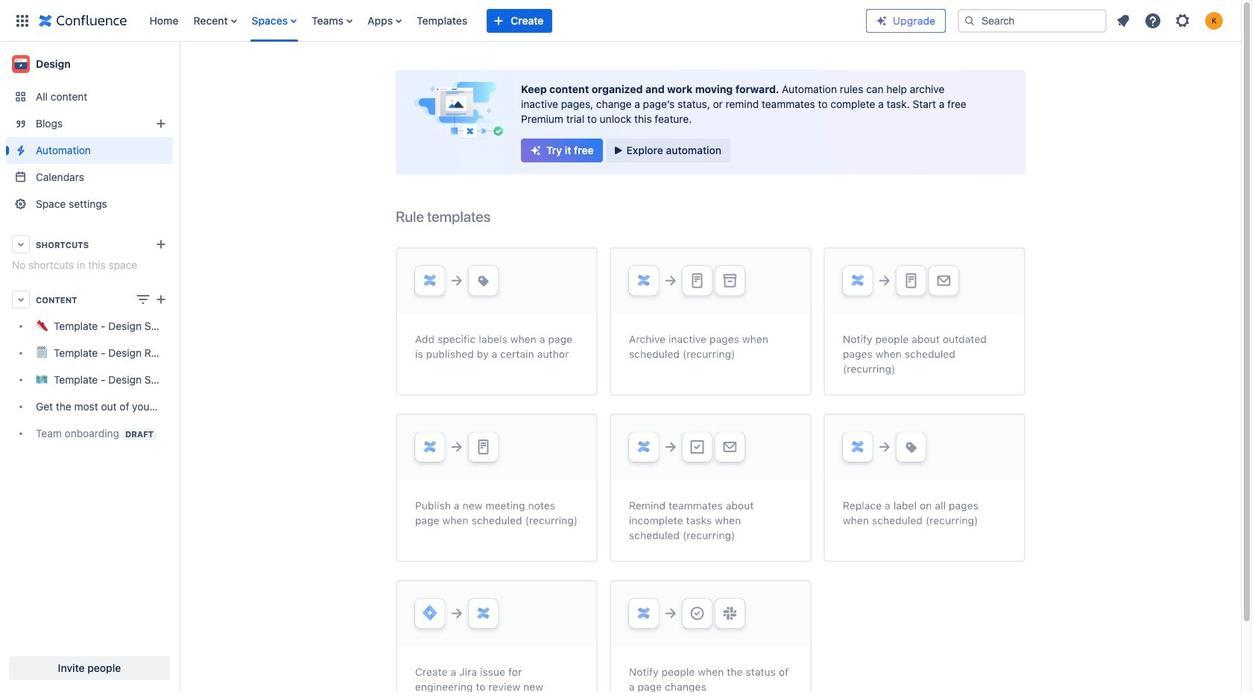 Task type: vqa. For each thing, say whether or not it's contained in the screenshot.
Give this page a title text box
no



Task type: describe. For each thing, give the bounding box(es) containing it.
elevate automation upsell image image
[[396, 204, 1026, 693]]

tree inside space "element"
[[6, 313, 173, 447]]

create image
[[152, 291, 170, 309]]

change view image
[[134, 291, 152, 309]]

search image
[[964, 15, 976, 26]]

global element
[[9, 0, 867, 41]]

list for appswitcher icon
[[142, 0, 867, 41]]

create a blog image
[[152, 115, 170, 133]]

premium image
[[876, 15, 888, 26]]



Task type: locate. For each thing, give the bounding box(es) containing it.
tree
[[6, 313, 173, 447]]

appswitcher icon image
[[13, 12, 31, 29]]

your profile and preferences image
[[1206, 12, 1224, 29]]

0 horizontal spatial list
[[142, 0, 867, 41]]

help icon image
[[1145, 12, 1163, 29]]

Search field
[[958, 9, 1107, 32]]

settings icon image
[[1175, 12, 1192, 29]]

explore automation image
[[612, 145, 624, 157]]

list
[[142, 0, 867, 41], [1110, 7, 1233, 34]]

space element
[[0, 42, 179, 693]]

list for premium image at the top right
[[1110, 7, 1233, 34]]

None search field
[[958, 9, 1107, 32]]

1 horizontal spatial list
[[1110, 7, 1233, 34]]

banner
[[0, 0, 1242, 42]]

confluence image
[[39, 12, 127, 29], [39, 12, 127, 29]]

collapse sidebar image
[[163, 49, 195, 79]]

notification icon image
[[1115, 12, 1133, 29]]

add shortcut image
[[152, 236, 170, 254]]

group
[[521, 139, 731, 163]]



